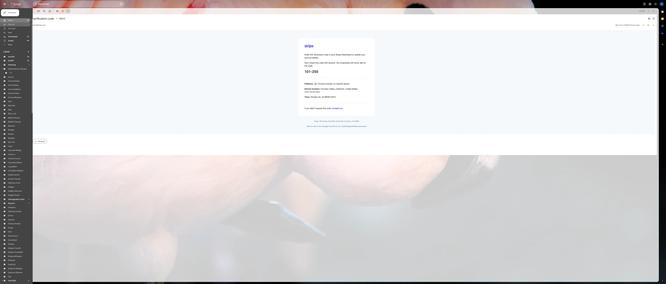 Task type: locate. For each thing, give the bounding box(es) containing it.
None search field
[[41, 1, 156, 9]]

aurora down 'aurora breeze'
[[10, 105, 17, 108]]

aurora down yt link on the top left of the page
[[10, 95, 17, 98]]

bubbles
[[18, 110, 26, 113], [10, 172, 18, 174]]

1 dreamy from the top
[[10, 274, 18, 276]]

snooze image
[[54, 12, 57, 16]]

delight down 'delight' "link"
[[10, 238, 17, 241]]

1 bliss from the top
[[10, 136, 15, 139]]

0 horizontal spatial this
[[399, 157, 402, 159]]

dreamy down donut
[[10, 274, 18, 276]]

0 vertical spatial dreamy
[[10, 274, 18, 276]]

0 vertical spatial breeze
[[18, 100, 25, 103]]

aurora for aurora breze
[[10, 105, 17, 108]]

2 vertical spatial breeze
[[19, 279, 26, 281]]

to inside labels navigation
[[24, 85, 26, 88]]

harmony
[[18, 238, 27, 241]]

tranquil up food
[[17, 223, 26, 225]]

ocean
[[18, 243, 25, 246]]

0 vertical spatial data
[[14, 131, 19, 133]]

82
[[34, 24, 36, 27]]

0 vertical spatial crystalline
[[10, 207, 21, 210]]

2 dewdrop from the top
[[10, 263, 19, 266]]

yt link
[[12, 90, 15, 93]]

1 horizontal spatial to
[[389, 157, 391, 159]]

bliss down big in the left of the page
[[10, 136, 15, 139]]

bubbles up buy this
[[10, 172, 18, 174]]

awe
[[10, 126, 14, 128]]

0 horizontal spatial data
[[14, 131, 19, 133]]

aurora down aurora 'link' on the left top of page
[[10, 100, 17, 103]]

2 horizontal spatial to
[[396, 157, 398, 159]]

crystalline radiant
[[10, 212, 29, 215]]

1 vertical spatial delight
[[10, 238, 17, 241]]

to for review
[[24, 85, 26, 88]]

cascade mirage link
[[10, 187, 27, 190]]

labels navigation
[[0, 10, 41, 285]]

awe link
[[10, 126, 14, 128]]

delight down delicious
[[10, 233, 17, 236]]

blissful tranquil link
[[10, 151, 26, 154]]

aurora for aurora bubbles
[[10, 110, 17, 113]]

bliss
[[10, 136, 15, 139], [10, 141, 15, 144]]

scheduled
[[10, 45, 22, 47]]

to right 'refer'
[[396, 157, 398, 159]]

delight for delight harmony
[[10, 238, 17, 241]]

this left id:
[[416, 157, 419, 159]]

more
[[10, 55, 15, 58]]

advanced search options image
[[148, 2, 154, 8]]

id:
[[420, 157, 422, 159]]

cherish aurora link
[[10, 197, 25, 200]]

0 vertical spatial blissful
[[10, 146, 17, 149]]

aurora solace link
[[10, 115, 24, 118]]

data right big in the left of the page
[[14, 131, 19, 133]]

alert
[[10, 75, 17, 77]]

to
[[24, 85, 26, 88], [389, 157, 391, 159], [396, 157, 398, 159]]

crystalline for 'crystalline' link
[[10, 207, 21, 210]]

delight
[[10, 233, 17, 236], [10, 238, 17, 241], [10, 243, 17, 246]]

1 vertical spatial breeze
[[10, 166, 17, 169]]

this right 'refer'
[[399, 157, 402, 159]]

blissful
[[10, 146, 17, 149], [10, 151, 17, 154]]

need to refer to this message? use this id: em_ imx4dt7hqfgsmh9je8euudtnuqvafw
[[384, 157, 459, 159]]

dewdrop link
[[10, 258, 19, 261]]

drafts
[[10, 50, 17, 52]]

contact us link
[[416, 134, 428, 137]]

dreamy breeze
[[10, 279, 26, 281]]

bliss down bliss link
[[10, 141, 15, 144]]

tranquil down serene
[[18, 151, 26, 154]]

aurora down aurora breze
[[10, 110, 17, 113]]

aurora up awe
[[10, 120, 17, 123]]

bradley
[[10, 161, 18, 164]]

0 vertical spatial dewdrop
[[10, 258, 19, 261]]

dewdrop down dessert link
[[10, 258, 19, 261]]

1 vertical spatial bubbles
[[10, 172, 18, 174]]

blissful serene
[[10, 146, 25, 149]]

1 crystalline from the top
[[10, 207, 21, 210]]

labels heading
[[4, 63, 34, 66]]

crystalline
[[10, 207, 21, 210], [10, 212, 21, 215]]

dessert link
[[10, 253, 19, 256]]

1 vertical spatial dreamy
[[10, 279, 18, 281]]

food
[[20, 228, 25, 230]]

2 blissful from the top
[[10, 151, 17, 154]]

dewdrop dazzle link
[[10, 263, 27, 266]]

aurora breze link
[[10, 105, 23, 108]]

1 blissful from the top
[[10, 146, 17, 149]]

in
[[17, 192, 19, 195]]

aurora down aurora bubbles
[[10, 115, 17, 118]]

aurora
[[10, 95, 17, 98], [10, 100, 17, 103], [10, 105, 17, 108], [10, 110, 17, 113], [10, 115, 17, 118], [10, 120, 17, 123], [19, 197, 25, 200], [17, 217, 24, 220]]

to left 'refer'
[[389, 157, 391, 159]]

amazing link
[[10, 80, 20, 82]]

this
[[404, 134, 408, 137], [399, 157, 402, 159], [416, 157, 419, 159]]

delete image
[[37, 12, 40, 16]]

this left code,
[[404, 134, 408, 137]]

1 vertical spatial dewdrop
[[10, 263, 19, 266]]

bubbles up solace
[[18, 110, 26, 113]]

check
[[10, 192, 17, 195]]

code
[[59, 21, 68, 25]]

crystalline link
[[10, 207, 21, 210]]

crystalline for crystalline radiant
[[10, 212, 21, 215]]

aurora breeze
[[10, 100, 25, 103]]

delight ocean link
[[10, 243, 25, 246]]

0 vertical spatial delight
[[10, 233, 17, 236]]

dreamy down dreamy link
[[10, 279, 18, 281]]

crystalline down cozy
[[10, 207, 21, 210]]

Search mail text field
[[48, 4, 140, 7]]

dazzle
[[10, 217, 17, 220], [10, 223, 17, 225], [20, 263, 27, 266]]

cell
[[23, 30, 58, 33]]

cozy moonbeam link
[[10, 202, 27, 205]]

2 dreamy from the top
[[10, 279, 18, 281]]

dewdrop
[[10, 258, 19, 261], [10, 263, 19, 266]]

snoozed link
[[10, 34, 19, 37]]

2 delight from the top
[[10, 238, 17, 241]]

verification
[[41, 21, 59, 25]]

2 crystalline from the top
[[10, 212, 21, 215]]

2 vertical spatial delight
[[10, 243, 17, 246]]

delicious
[[10, 228, 19, 230]]

1 vertical spatial dazzle
[[10, 223, 17, 225]]

.
[[428, 134, 429, 137]]

request
[[395, 134, 403, 137]]

2 bliss from the top
[[10, 141, 15, 144]]

blissful up blossom link
[[10, 151, 17, 154]]

delight link
[[10, 233, 17, 236]]

alert link
[[10, 75, 17, 77]]

0 vertical spatial bliss
[[10, 136, 15, 139]]

inbox link
[[10, 24, 16, 27]]

1 delight from the top
[[10, 233, 17, 236]]

breeze for aurora breeze
[[18, 100, 25, 103]]

data right demographic
[[25, 248, 31, 251]]

to left review
[[24, 85, 26, 88]]

alcohol
[[10, 69, 18, 72]]

0 vertical spatial tranquil
[[18, 151, 26, 154]]

1 horizontal spatial this
[[404, 134, 408, 137]]

search mail image
[[42, 2, 48, 8]]

check in
[[10, 192, 19, 195]]

< notifications@stripe.com >
[[34, 30, 58, 33]]

0 vertical spatial dazzle
[[10, 217, 17, 220]]

labels image
[[77, 12, 80, 16]]

dreamy link
[[10, 274, 18, 276]]

1 vertical spatial bliss
[[10, 141, 15, 144]]

blissful down bliss lush "link"
[[10, 146, 17, 149]]

gmail image
[[10, 2, 28, 8]]

big
[[10, 131, 13, 133]]

1 dewdrop from the top
[[10, 258, 19, 261]]

1 vertical spatial data
[[25, 248, 31, 251]]

refer
[[391, 157, 396, 159]]

dewdrop down the dewdrop link
[[10, 263, 19, 266]]

big data link
[[10, 131, 19, 133]]

bubbles link
[[10, 172, 18, 174]]

3 delight from the top
[[10, 243, 17, 246]]

message?
[[402, 157, 411, 159]]

attachments to review link
[[10, 85, 33, 88]]

this
[[15, 177, 19, 179]]

demographic data link
[[10, 248, 31, 251]]

0 horizontal spatial to
[[24, 85, 26, 88]]

delight for 'delight' "link"
[[10, 233, 17, 236]]

1 vertical spatial tranquil
[[17, 223, 26, 225]]

crystalline down 'crystalline' link
[[10, 212, 21, 215]]

verified sender image
[[30, 30, 33, 33]]

didn't
[[388, 134, 394, 137]]

check in link
[[10, 192, 19, 195]]

dewdrop for dewdrop dazzle
[[10, 263, 19, 266]]

alcohol link
[[10, 69, 18, 72]]

data
[[14, 131, 19, 133], [25, 248, 31, 251]]

stripe, inc image
[[14, 30, 20, 36]]

moonbeam
[[16, 202, 27, 205]]

delight up demographic
[[10, 243, 17, 246]]

back to inbox image
[[14, 12, 17, 16]]

1 horizontal spatial data
[[25, 248, 31, 251]]

1 vertical spatial crystalline
[[10, 212, 21, 215]]

amazing
[[10, 80, 20, 82]]

em_
[[423, 157, 427, 159]]

aurora whispers
[[10, 120, 27, 123]]

cozy
[[10, 202, 15, 205]]

tranquil
[[18, 151, 26, 154], [17, 223, 26, 225]]

1 vertical spatial blissful
[[10, 151, 17, 154]]

bliss for bliss link
[[10, 136, 15, 139]]

aurora for aurora solace
[[10, 115, 17, 118]]



Task type: vqa. For each thing, say whether or not it's contained in the screenshot.
14th 'Draft' from the bottom
no



Task type: describe. For each thing, give the bounding box(es) containing it.
this for request
[[404, 134, 408, 137]]

attachments
[[10, 85, 23, 88]]

stripe
[[31, 21, 40, 25]]

1
[[36, 253, 36, 256]]

bliss link
[[10, 136, 15, 139]]

donut link
[[10, 268, 16, 271]]

bliss for bliss lush
[[10, 141, 15, 144]]

contact
[[416, 134, 425, 137]]

aurora breze
[[10, 105, 23, 108]]

big data
[[10, 131, 19, 133]]

delight for delight ocean
[[10, 243, 17, 246]]

compose
[[10, 14, 20, 17]]

data for big data
[[14, 131, 19, 133]]

dewdrop dazzle
[[10, 263, 27, 266]]

delight harmony link
[[10, 238, 27, 241]]

0 vertical spatial bubbles
[[18, 110, 26, 113]]

if you didn't request this code, contact us .
[[381, 134, 429, 137]]

lush
[[15, 141, 20, 144]]

aurora for aurora whispers
[[10, 120, 17, 123]]

blissful serene link
[[10, 146, 25, 149]]

radiant
[[22, 212, 29, 215]]

this for to
[[399, 157, 402, 159]]

calm link
[[10, 182, 15, 185]]

bliss lush
[[10, 141, 20, 144]]

dazzle for dazzle tranquil
[[10, 223, 17, 225]]

dazzle for dazzle aurora
[[10, 217, 17, 220]]

blissful for blissful tranquil
[[10, 151, 17, 154]]

starred
[[10, 29, 18, 32]]

report spam image
[[30, 12, 33, 16]]

dewdrop for the dewdrop link
[[10, 258, 19, 261]]

2 horizontal spatial this
[[416, 157, 419, 159]]

main menu image
[[4, 3, 8, 7]]

labels
[[4, 63, 12, 66]]

data for demographic data
[[25, 248, 31, 251]]

breeze link
[[10, 166, 17, 169]]

<
[[34, 30, 35, 33]]

aurora down "crystalline radiant"
[[17, 217, 24, 220]]

cherish
[[10, 197, 18, 200]]

snoozed
[[10, 34, 19, 37]]

sent link
[[10, 39, 15, 42]]

demographic
[[10, 248, 25, 251]]

dazzle tranquil link
[[10, 223, 26, 225]]

to for refer
[[389, 157, 391, 159]]

forward link
[[41, 174, 59, 180]]

974
[[33, 50, 36, 52]]

aurora bubbles link
[[10, 110, 26, 113]]

sent
[[10, 39, 15, 42]]

need
[[384, 157, 388, 159]]

more button
[[0, 54, 38, 59]]

breeze for dreamy breeze
[[19, 279, 26, 281]]

buy this
[[10, 177, 19, 179]]

solace
[[17, 115, 24, 118]]

tranquil for blissful tranquil
[[18, 151, 26, 154]]

us
[[425, 134, 428, 137]]

tranquil for dazzle tranquil
[[17, 223, 26, 225]]

aurora up "moonbeam"
[[19, 197, 25, 200]]

use
[[412, 157, 415, 159]]

me
[[25, 34, 28, 36]]

>
[[57, 30, 58, 33]]

breze
[[18, 105, 23, 108]]

review
[[26, 85, 33, 88]]

blossom
[[10, 156, 19, 159]]

dreamy breeze link
[[10, 279, 26, 281]]

cascade
[[10, 187, 19, 190]]

more image
[[84, 12, 87, 16]]

aurora breeze link
[[10, 100, 25, 103]]

aurora link
[[10, 95, 17, 98]]

code,
[[409, 134, 415, 137]]

bliss lush link
[[10, 141, 20, 144]]

aurora bubbles
[[10, 110, 26, 113]]

add to tasks image
[[61, 12, 64, 16]]

if
[[381, 134, 382, 137]]

move to image
[[70, 12, 73, 16]]

2 vertical spatial dazzle
[[20, 263, 27, 266]]

aurora for aurora breeze
[[10, 100, 17, 103]]

your
[[23, 21, 30, 25]]

cherish aurora
[[10, 197, 25, 200]]

cozy moonbeam
[[10, 202, 27, 205]]

dreamy for dreamy link
[[10, 274, 18, 276]]

serene
[[18, 146, 25, 149]]

dazzle aurora
[[10, 217, 24, 220]]

yt
[[12, 90, 15, 93]]

blissful tranquil
[[10, 151, 26, 154]]

blossom link
[[10, 156, 19, 159]]

demographic data
[[10, 248, 31, 251]]

aurora solace
[[10, 115, 24, 118]]

calm
[[10, 182, 15, 185]]

dreamy for dreamy breeze
[[10, 279, 18, 281]]

donut
[[10, 268, 16, 271]]

imx4dt7hqfgsmh9je8euudtnuqvafw
[[427, 157, 459, 159]]

mirage
[[20, 187, 27, 190]]

cascade mirage
[[10, 187, 27, 190]]

scheduled link
[[10, 45, 22, 47]]

compose button
[[1, 11, 24, 20]]

notifications@stripe.com
[[35, 30, 57, 33]]

inbox
[[10, 24, 16, 27]]

delicious food link
[[10, 228, 25, 230]]

whispers
[[17, 120, 27, 123]]

blissful for blissful serene
[[10, 146, 17, 149]]

aurora for aurora 'link' on the left top of page
[[10, 95, 17, 98]]

cell containing <
[[23, 30, 58, 33]]

dessert
[[10, 253, 19, 256]]



